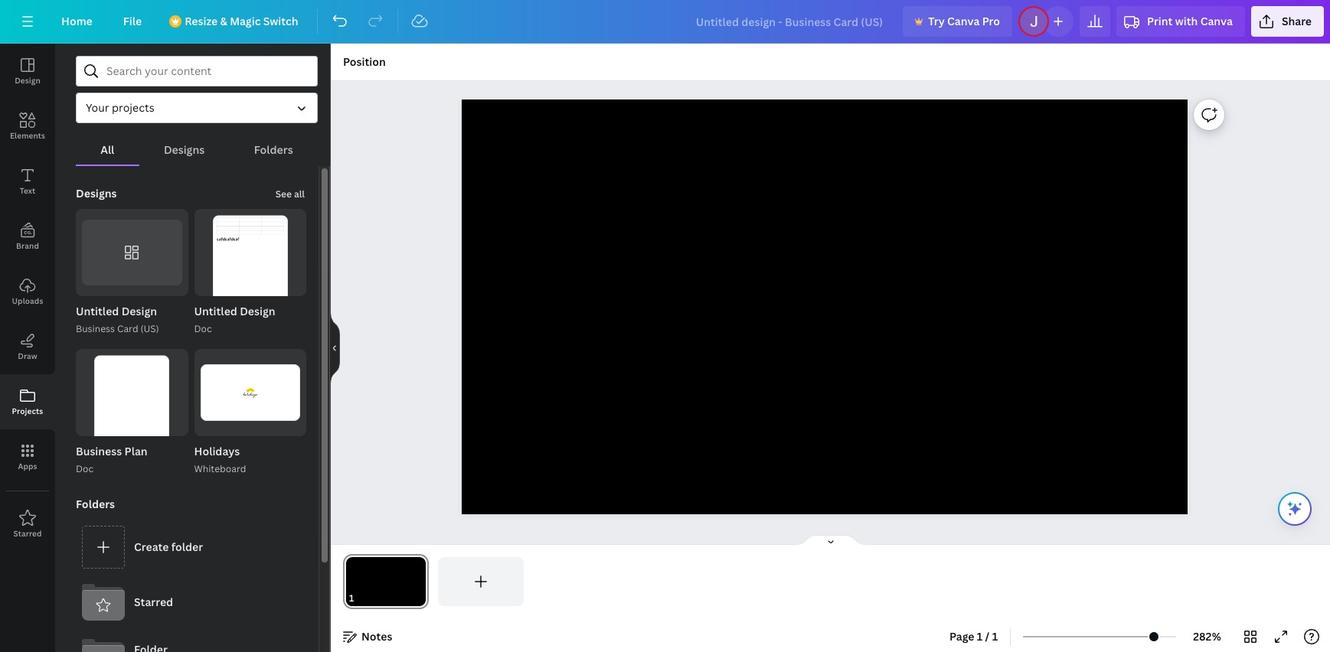 Task type: describe. For each thing, give the bounding box(es) containing it.
position button
[[337, 50, 392, 74]]

folders inside 'button'
[[254, 142, 293, 157]]

untitled for untitled design doc
[[194, 304, 237, 318]]

resize & magic switch button
[[160, 6, 311, 37]]

draw
[[18, 351, 37, 361]]

try
[[928, 14, 945, 28]]

whiteboard
[[194, 462, 246, 475]]

notes button
[[337, 625, 399, 649]]

projects button
[[0, 374, 55, 430]]

switch
[[263, 14, 298, 28]]

see
[[275, 188, 292, 201]]

folder
[[171, 540, 203, 554]]

position
[[343, 54, 386, 69]]

folders button
[[229, 136, 318, 165]]

/
[[985, 629, 990, 644]]

untitled design business card (us)
[[76, 304, 159, 335]]

Design title text field
[[684, 6, 897, 37]]

brand button
[[0, 209, 55, 264]]

all button
[[76, 136, 139, 165]]

print with canva button
[[1116, 6, 1245, 37]]

elements
[[10, 130, 45, 141]]

create
[[134, 540, 169, 554]]

draw button
[[0, 319, 55, 374]]

your
[[86, 100, 109, 115]]

holidays whiteboard
[[194, 444, 246, 475]]

group for holidays whiteboard
[[194, 349, 306, 436]]

Page title text field
[[361, 591, 367, 606]]

all
[[294, 188, 305, 201]]

group for untitled design doc
[[194, 209, 306, 321]]

try canva pro
[[928, 14, 1000, 28]]

2 1 from the left
[[992, 629, 998, 644]]

pro
[[982, 14, 1000, 28]]

notes
[[361, 629, 392, 644]]

brand
[[16, 240, 39, 251]]

hide pages image
[[794, 534, 867, 547]]

(us)
[[141, 322, 159, 335]]

page 1 image
[[343, 557, 429, 606]]

Select ownership filter button
[[76, 93, 318, 123]]

page
[[949, 629, 974, 644]]

business plan doc
[[76, 444, 147, 475]]

canva assistant image
[[1286, 500, 1304, 518]]

print
[[1147, 14, 1173, 28]]

0 horizontal spatial folders
[[76, 497, 115, 511]]

untitled design doc
[[194, 304, 275, 335]]

share button
[[1251, 6, 1324, 37]]



Task type: vqa. For each thing, say whether or not it's contained in the screenshot.
Days
no



Task type: locate. For each thing, give the bounding box(es) containing it.
0 vertical spatial starred button
[[0, 497, 55, 552]]

1 horizontal spatial starred
[[134, 595, 173, 609]]

business inside business plan doc
[[76, 444, 122, 458]]

1 vertical spatial starred button
[[76, 575, 306, 630]]

0 vertical spatial doc
[[194, 322, 212, 335]]

1
[[977, 629, 983, 644], [992, 629, 998, 644]]

0 horizontal spatial designs
[[76, 186, 117, 201]]

0 horizontal spatial untitled
[[76, 304, 119, 318]]

282%
[[1193, 629, 1221, 644]]

2 business from the top
[[76, 444, 122, 458]]

doc inside untitled design doc
[[194, 322, 212, 335]]

projects
[[12, 406, 43, 417]]

hide image
[[330, 311, 340, 385]]

0 vertical spatial business
[[76, 322, 115, 335]]

1 1 from the left
[[977, 629, 983, 644]]

file
[[123, 14, 142, 28]]

doc
[[194, 322, 212, 335], [76, 462, 94, 475]]

0 horizontal spatial starred button
[[0, 497, 55, 552]]

1 vertical spatial business
[[76, 444, 122, 458]]

0 horizontal spatial doc
[[76, 462, 94, 475]]

2 horizontal spatial design
[[240, 304, 275, 318]]

resize
[[185, 14, 218, 28]]

magic
[[230, 14, 261, 28]]

0 horizontal spatial design
[[15, 75, 40, 86]]

untitled design group
[[76, 209, 188, 337], [194, 209, 306, 337]]

0 vertical spatial starred
[[13, 528, 42, 539]]

text button
[[0, 154, 55, 209]]

with
[[1175, 14, 1198, 28]]

design
[[15, 75, 40, 86], [121, 304, 157, 318], [240, 304, 275, 318]]

Search your content search field
[[106, 57, 308, 86]]

group for business plan doc
[[76, 349, 188, 461]]

designs inside button
[[164, 142, 205, 157]]

1 vertical spatial folders
[[76, 497, 115, 511]]

designs down all button
[[76, 186, 117, 201]]

1 horizontal spatial canva
[[1200, 14, 1233, 28]]

doc for business plan
[[76, 462, 94, 475]]

design inside untitled design doc
[[240, 304, 275, 318]]

untitled inside 'untitled design business card (us)'
[[76, 304, 119, 318]]

home
[[61, 14, 92, 28]]

canva right try
[[947, 14, 980, 28]]

starred
[[13, 528, 42, 539], [134, 595, 173, 609]]

see all button
[[274, 178, 306, 209]]

doc inside business plan doc
[[76, 462, 94, 475]]

1 canva from the left
[[947, 14, 980, 28]]

page 1 / 1
[[949, 629, 998, 644]]

0 horizontal spatial starred
[[13, 528, 42, 539]]

1 untitled from the left
[[76, 304, 119, 318]]

business left plan
[[76, 444, 122, 458]]

card
[[117, 322, 138, 335]]

1 horizontal spatial designs
[[164, 142, 205, 157]]

0 vertical spatial folders
[[254, 142, 293, 157]]

home link
[[49, 6, 105, 37]]

business left "card"
[[76, 322, 115, 335]]

starred down create
[[134, 595, 173, 609]]

1 untitled design group from the left
[[76, 209, 188, 337]]

your projects
[[86, 100, 154, 115]]

apps
[[18, 461, 37, 472]]

starred for 'starred' button to the right
[[134, 595, 173, 609]]

starred for 'starred' button to the top
[[13, 528, 42, 539]]

main menu bar
[[0, 0, 1330, 44]]

elements button
[[0, 99, 55, 154]]

designs down select ownership filter button
[[164, 142, 205, 157]]

design for untitled design business card (us)
[[121, 304, 157, 318]]

1 horizontal spatial untitled design group
[[194, 209, 306, 337]]

1 horizontal spatial 1
[[992, 629, 998, 644]]

1 horizontal spatial folders
[[254, 142, 293, 157]]

projects
[[112, 100, 154, 115]]

design inside 'untitled design business card (us)'
[[121, 304, 157, 318]]

1 horizontal spatial untitled
[[194, 304, 237, 318]]

1 vertical spatial starred
[[134, 595, 173, 609]]

text
[[20, 185, 35, 196]]

0 horizontal spatial untitled design group
[[76, 209, 188, 337]]

282% button
[[1182, 625, 1232, 649]]

canva inside 'dropdown button'
[[1200, 14, 1233, 28]]

business
[[76, 322, 115, 335], [76, 444, 122, 458]]

doc right apps
[[76, 462, 94, 475]]

canva right with
[[1200, 14, 1233, 28]]

doc for untitled design
[[194, 322, 212, 335]]

holidays group
[[194, 349, 306, 477]]

business plan group
[[76, 349, 188, 477]]

untitled for untitled design business card (us)
[[76, 304, 119, 318]]

share
[[1282, 14, 1312, 28]]

designs
[[164, 142, 205, 157], [76, 186, 117, 201]]

all
[[101, 142, 114, 157]]

0 horizontal spatial canva
[[947, 14, 980, 28]]

folders down business plan doc
[[76, 497, 115, 511]]

1 vertical spatial designs
[[76, 186, 117, 201]]

print with canva
[[1147, 14, 1233, 28]]

1 horizontal spatial design
[[121, 304, 157, 318]]

&
[[220, 14, 227, 28]]

plan
[[124, 444, 147, 458]]

apps button
[[0, 430, 55, 485]]

starred button
[[0, 497, 55, 552], [76, 575, 306, 630]]

side panel tab list
[[0, 44, 55, 552]]

1 right /
[[992, 629, 998, 644]]

see all
[[275, 188, 305, 201]]

business inside 'untitled design business card (us)'
[[76, 322, 115, 335]]

designs button
[[139, 136, 229, 165]]

2 canva from the left
[[1200, 14, 1233, 28]]

group for untitled design business card (us)
[[76, 209, 188, 296]]

try canva pro button
[[903, 6, 1012, 37]]

design button
[[0, 44, 55, 99]]

design for untitled design doc
[[240, 304, 275, 318]]

2 untitled design group from the left
[[194, 209, 306, 337]]

starred inside side panel tab list
[[13, 528, 42, 539]]

doc right the (us)
[[194, 322, 212, 335]]

resize & magic switch
[[185, 14, 298, 28]]

2 untitled from the left
[[194, 304, 237, 318]]

1 horizontal spatial starred button
[[76, 575, 306, 630]]

1 business from the top
[[76, 322, 115, 335]]

uploads
[[12, 296, 43, 306]]

untitled
[[76, 304, 119, 318], [194, 304, 237, 318]]

0 vertical spatial designs
[[164, 142, 205, 157]]

uploads button
[[0, 264, 55, 319]]

design inside button
[[15, 75, 40, 86]]

1 horizontal spatial doc
[[194, 322, 212, 335]]

starred button down apps
[[0, 497, 55, 552]]

untitled inside untitled design doc
[[194, 304, 237, 318]]

starred button down folder
[[76, 575, 306, 630]]

file button
[[111, 6, 154, 37]]

folders up see
[[254, 142, 293, 157]]

0 horizontal spatial 1
[[977, 629, 983, 644]]

holidays
[[194, 444, 240, 458]]

canva
[[947, 14, 980, 28], [1200, 14, 1233, 28]]

1 vertical spatial doc
[[76, 462, 94, 475]]

folders
[[254, 142, 293, 157], [76, 497, 115, 511]]

canva inside button
[[947, 14, 980, 28]]

1 left /
[[977, 629, 983, 644]]

starred down apps
[[13, 528, 42, 539]]

create folder
[[134, 540, 203, 554]]

group
[[76, 209, 188, 296], [194, 209, 306, 321], [76, 349, 188, 461], [194, 349, 306, 436]]



